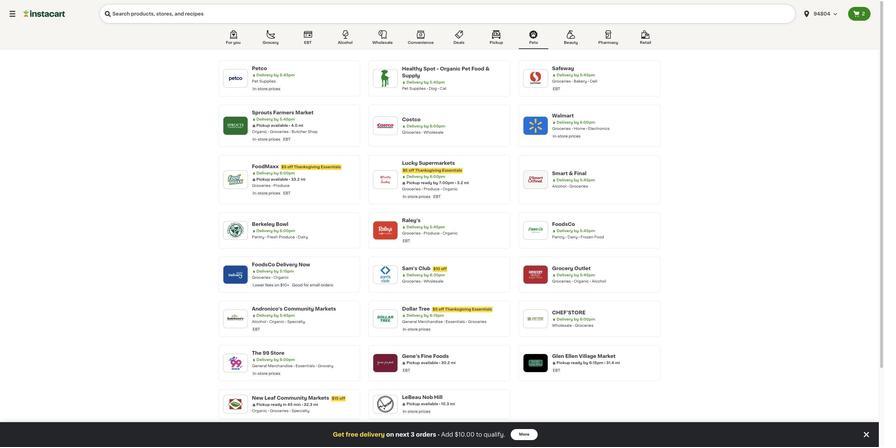 Task type: vqa. For each thing, say whether or not it's contained in the screenshot.


Task type: locate. For each thing, give the bounding box(es) containing it.
markets up 32.3 mi
[[308, 396, 329, 400]]

foodsco delivery now logo image
[[226, 266, 244, 284]]

pet
[[462, 66, 471, 71], [252, 79, 258, 83], [402, 87, 409, 91]]

pantry for foodsco
[[552, 235, 565, 239]]

ready
[[421, 181, 432, 185], [571, 361, 583, 365], [271, 403, 282, 407]]

5:45pm for andronico's community markets
[[280, 314, 295, 317]]

94804
[[814, 11, 831, 16]]

beauty button
[[556, 29, 586, 49]]

2 vertical spatial ready
[[271, 403, 282, 407]]

delivery down sprouts
[[257, 117, 273, 121]]

1 groceries wholesale from the top
[[402, 131, 444, 134]]

delivery for petco
[[257, 73, 273, 77]]

on inside get free delivery on next 3 orders • add $10.00 to qualify.
[[386, 432, 394, 437]]

new
[[252, 396, 263, 400]]

general merchandise essentials groceries
[[402, 320, 487, 324]]

foodsco delivery now
[[252, 262, 310, 267]]

33.2 mi
[[291, 178, 306, 181]]

0 horizontal spatial thanksgiving
[[294, 165, 320, 169]]

pet for pet supplies
[[252, 79, 258, 83]]

1 horizontal spatial supplies
[[410, 87, 426, 91]]

pantry down berkeley
[[252, 235, 265, 239]]

0 horizontal spatial pet
[[252, 79, 258, 83]]

supermarkets
[[419, 161, 455, 165]]

village
[[579, 354, 597, 359]]

6:00pm for costco
[[430, 124, 445, 128]]

off inside new leaf community markets $15 off
[[340, 397, 345, 400]]

delivery up pantry dairy frozen food
[[557, 229, 573, 233]]

45
[[288, 403, 293, 407]]

alcohol
[[338, 41, 353, 45], [552, 184, 567, 188], [592, 279, 606, 283], [252, 320, 266, 324]]

essentials inside foodmaxx $5 off thanksgiving essentials
[[321, 165, 341, 169]]

off up 'general merchandise essentials groceries'
[[439, 307, 444, 311]]

shop
[[308, 130, 318, 134]]

2 dairy from the left
[[568, 235, 578, 239]]

2 vertical spatial grocery
[[318, 364, 334, 368]]

delivery up 5:15pm
[[276, 262, 298, 267]]

& left final on the top of the page
[[569, 171, 573, 176]]

delivery by 6:00pm for berkeley bowl
[[257, 229, 295, 233]]

mi
[[299, 124, 303, 127], [301, 178, 306, 181], [464, 181, 469, 185], [451, 361, 456, 365], [615, 361, 620, 365], [450, 402, 455, 406], [313, 403, 318, 407]]

2 vertical spatial pet
[[402, 87, 409, 91]]

in-store prices ebt down pickup ready by 7:00pm
[[403, 195, 441, 199]]

safeway logo image
[[527, 69, 545, 87]]

32.3
[[304, 403, 312, 407]]

frozen
[[581, 235, 594, 239]]

groceries
[[552, 79, 571, 83], [552, 127, 571, 131], [270, 130, 289, 134], [402, 131, 421, 134], [252, 184, 271, 188], [570, 184, 588, 188], [402, 187, 421, 191], [402, 231, 421, 235], [252, 276, 271, 279], [402, 279, 421, 283], [552, 279, 571, 283], [468, 320, 487, 324], [575, 324, 594, 328], [270, 409, 289, 413]]

in-store prices down 99
[[253, 372, 281, 376]]

$5 right tree
[[433, 307, 438, 311]]

pets
[[529, 41, 538, 45]]

grocery
[[263, 41, 279, 45], [552, 266, 573, 271], [318, 364, 334, 368]]

delivery for costco
[[407, 124, 423, 128]]

groceries produce organic down raley's
[[402, 231, 458, 235]]

pet down supply
[[402, 87, 409, 91]]

costco logo image
[[377, 117, 395, 135]]

pickup for 31.4 mi
[[557, 361, 570, 365]]

groceries wholesale down costco
[[402, 131, 444, 134]]

off right $10 on the bottom left
[[441, 267, 447, 271]]

1 vertical spatial market
[[598, 354, 616, 359]]

delivery by 5:45pm for sprouts farmers market
[[257, 117, 295, 121]]

community up 45
[[277, 396, 307, 400]]

hill
[[434, 395, 443, 400]]

1 horizontal spatial 6:15pm
[[589, 361, 604, 365]]

sprouts farmers market
[[252, 110, 314, 115]]

0 vertical spatial groceries produce organic
[[402, 187, 458, 191]]

1 horizontal spatial general
[[402, 320, 417, 324]]

99
[[263, 351, 269, 356]]

1 vertical spatial merchandise
[[268, 364, 293, 368]]

1 vertical spatial on
[[386, 432, 394, 437]]

delivery for berkeley bowl
[[257, 229, 273, 233]]

ready for 45
[[271, 403, 282, 407]]

delivery by 6:00pm up wholesale groceries
[[557, 317, 596, 321]]

mi for 32.3 mi
[[313, 403, 318, 407]]

mi for 10.3 mi
[[450, 402, 455, 406]]

1 vertical spatial pet
[[252, 79, 258, 83]]

0 vertical spatial markets
[[315, 306, 336, 311]]

grocery for grocery
[[263, 41, 279, 45]]

in-store prices ebt for lucky supermarkets
[[403, 195, 441, 199]]

groceries wholesale for 6:30pm
[[402, 279, 444, 283]]

1 vertical spatial food
[[595, 235, 604, 239]]

pets button
[[519, 29, 549, 49]]

by for costco
[[424, 124, 429, 128]]

grocery up the $15
[[318, 364, 334, 368]]

prices down lebeau nob hill
[[419, 410, 431, 414]]

market up 31.4
[[598, 354, 616, 359]]

smart & final logo image
[[527, 171, 545, 189]]

delivery down berkeley
[[257, 229, 273, 233]]

markets down small
[[315, 306, 336, 311]]

in-store prices
[[253, 87, 281, 91], [553, 134, 581, 138], [403, 328, 431, 331], [253, 372, 281, 376], [403, 410, 431, 414]]

delivery for foodsco
[[557, 229, 573, 233]]

by for safeway
[[574, 73, 579, 77]]

smart & final
[[552, 171, 587, 176]]

gene's fine foods logo image
[[377, 354, 395, 372]]

pharmacy button
[[594, 29, 623, 49]]

store
[[258, 87, 268, 91], [558, 134, 568, 138], [258, 138, 268, 141], [258, 191, 268, 195], [408, 195, 418, 199], [408, 328, 418, 331], [258, 372, 268, 376], [408, 410, 418, 414]]

prices
[[269, 87, 281, 91], [569, 134, 581, 138], [269, 138, 281, 141], [269, 191, 281, 195], [419, 195, 431, 199], [419, 328, 431, 331], [269, 372, 281, 376], [419, 410, 431, 414]]

essentials
[[321, 165, 341, 169], [442, 169, 462, 172], [472, 307, 492, 311], [446, 320, 465, 324], [296, 364, 315, 368]]

delivery by 5:15pm
[[257, 269, 294, 273]]

delivery by 5:45pm up pantry dairy frozen food
[[557, 229, 595, 233]]

2 horizontal spatial ready
[[571, 361, 583, 365]]

0 horizontal spatial general
[[252, 364, 267, 368]]

4.0 mi
[[291, 124, 303, 127]]

mi up butcher
[[299, 124, 303, 127]]

grocery up petco
[[263, 41, 279, 45]]

in-store prices for the 99 store
[[253, 372, 281, 376]]

delivery by 5:45pm down raley's
[[407, 225, 445, 229]]

1 horizontal spatial pet
[[402, 87, 409, 91]]

10.3 mi
[[441, 402, 455, 406]]

groceries down pickup ready by 7:00pm
[[402, 187, 421, 191]]

delivery up groceries organic
[[257, 269, 273, 273]]

2 horizontal spatial thanksgiving
[[445, 307, 471, 311]]

tree
[[419, 306, 430, 311]]

94804 button
[[803, 4, 844, 23]]

delivery down walmart
[[557, 121, 573, 124]]

by for berkeley bowl
[[274, 229, 279, 233]]

delivery for chef'store
[[557, 317, 573, 321]]

shop categories tab list
[[219, 29, 661, 49]]

thanksgiving up 'general merchandise essentials groceries'
[[445, 307, 471, 311]]

$10
[[434, 267, 440, 271]]

0 horizontal spatial supplies
[[259, 79, 276, 83]]

0 vertical spatial general
[[402, 320, 417, 324]]

produce
[[274, 184, 290, 188], [424, 187, 440, 191], [424, 231, 440, 235], [279, 235, 295, 239]]

grocery left outlet
[[552, 266, 573, 271]]

club
[[419, 266, 431, 271]]

ellen
[[566, 354, 578, 359]]

1 vertical spatial groceries wholesale
[[402, 279, 444, 283]]

thanksgiving inside foodmaxx $5 off thanksgiving essentials
[[294, 165, 320, 169]]

4.0
[[291, 124, 298, 127]]

-
[[437, 66, 439, 71]]

$10.00
[[455, 432, 475, 437]]

1 horizontal spatial $5
[[403, 169, 408, 172]]

deli
[[590, 79, 598, 83]]

delivery by 6:00pm for chef'store
[[557, 317, 596, 321]]

pickup for 32.3 mi
[[257, 403, 270, 407]]

5:45pm for safeway
[[580, 73, 595, 77]]

off up 33.2
[[287, 165, 293, 169]]

5:45pm for grocery outlet
[[580, 273, 595, 277]]

available
[[271, 124, 288, 127], [271, 178, 288, 181], [421, 361, 438, 365], [421, 402, 438, 406]]

delivery down smart & final
[[557, 178, 573, 182]]

more
[[519, 433, 530, 436]]

1 vertical spatial community
[[277, 396, 307, 400]]

off for dollar tree
[[439, 307, 444, 311]]

2 horizontal spatial $5
[[433, 307, 438, 311]]

thanksgiving
[[294, 165, 320, 169], [415, 169, 441, 172], [445, 307, 471, 311]]

for you
[[226, 41, 241, 45]]

foodmaxx $5 off thanksgiving essentials
[[252, 164, 341, 169]]

lucky supermarkets $5 off thanksgiving essentials
[[402, 161, 462, 172]]

1 horizontal spatial dairy
[[568, 235, 578, 239]]

by for chef'store
[[574, 317, 579, 321]]

$5 inside dollar tree $5 off thanksgiving essentials
[[433, 307, 438, 311]]

organic
[[440, 66, 461, 71], [252, 130, 267, 134], [443, 187, 458, 191], [443, 231, 458, 235], [274, 276, 289, 279], [574, 279, 589, 283], [269, 320, 284, 324], [252, 409, 267, 413]]

0 vertical spatial groceries wholesale
[[402, 131, 444, 134]]

groceries wholesale
[[402, 131, 444, 134], [402, 279, 444, 283]]

general down dollar
[[402, 320, 417, 324]]

1 horizontal spatial foodsco
[[552, 222, 575, 227]]

1 horizontal spatial on
[[386, 432, 394, 437]]

0 vertical spatial supplies
[[259, 79, 276, 83]]

2 groceries wholesale from the top
[[402, 279, 444, 283]]

pickup for 33.2 mi
[[257, 178, 270, 181]]

groceries bakery deli
[[552, 79, 598, 83]]

1 horizontal spatial merchandise
[[418, 320, 443, 324]]

0 vertical spatial foodsco
[[552, 222, 575, 227]]

dairy up now
[[298, 235, 308, 239]]

lucky supermarkets logo image
[[377, 171, 395, 189]]

andronico's
[[252, 306, 283, 311]]

foods
[[433, 354, 449, 359]]

$5 for dollar tree
[[433, 307, 438, 311]]

outlet
[[575, 266, 591, 271]]

groceries down dollar tree $5 off thanksgiving essentials
[[468, 320, 487, 324]]

available for 33.2
[[271, 178, 288, 181]]

pantry right foodsco logo
[[552, 235, 565, 239]]

gene's
[[402, 354, 420, 359]]

fine
[[421, 354, 432, 359]]

orders left • at bottom left
[[416, 432, 436, 437]]

delivery down costco
[[407, 124, 423, 128]]

off right the $15
[[340, 397, 345, 400]]

andronico's community markets logo image
[[226, 310, 244, 328]]

foodsco for foodsco delivery now
[[252, 262, 275, 267]]

delivery by 6:00pm down store
[[257, 358, 295, 362]]

0 vertical spatial community
[[284, 306, 314, 311]]

0 vertical spatial ready
[[421, 181, 432, 185]]

specialty down min
[[292, 409, 310, 413]]

groceries down "grocery outlet"
[[552, 279, 571, 283]]

0 vertical spatial food
[[472, 66, 485, 71]]

delivery down raley's
[[407, 225, 423, 229]]

6:00pm for berkeley bowl
[[280, 229, 295, 233]]

in-store prices down the pet supplies
[[253, 87, 281, 91]]

6:15pm up 'general merchandise essentials groceries'
[[430, 314, 444, 317]]

orders right small
[[321, 283, 333, 287]]

2 horizontal spatial grocery
[[552, 266, 573, 271]]

dairy
[[298, 235, 308, 239], [568, 235, 578, 239]]

& down pickup button
[[486, 66, 490, 71]]

pickup available down 'gene's fine foods'
[[407, 361, 438, 365]]

pet inside healthy spot - organic pet food & supply
[[462, 66, 471, 71]]

you
[[233, 41, 241, 45]]

6:15pm down "village"
[[589, 361, 604, 365]]

in-store prices down lebeau
[[403, 410, 431, 414]]

off inside sam's club $10 off
[[441, 267, 447, 271]]

specialty for 32.3 mi
[[292, 409, 310, 413]]

prices down delivery by 6:15pm
[[419, 328, 431, 331]]

0 horizontal spatial grocery
[[263, 41, 279, 45]]

1 vertical spatial orders
[[416, 432, 436, 437]]

delivery for andronico's community markets
[[257, 314, 273, 317]]

sprouts
[[252, 110, 272, 115]]

&
[[486, 66, 490, 71], [569, 171, 573, 176]]

thanksgiving down supermarkets
[[415, 169, 441, 172]]

general merchandise essentials grocery
[[252, 364, 334, 368]]

0 vertical spatial specialty
[[287, 320, 305, 324]]

delivery for sprouts farmers market
[[257, 117, 273, 121]]

walmart logo image
[[527, 117, 545, 135]]

ready down lucky supermarkets $5 off thanksgiving essentials
[[421, 181, 432, 185]]

1 horizontal spatial thanksgiving
[[415, 169, 441, 172]]

merchandise down store
[[268, 364, 293, 368]]

None search field
[[99, 4, 796, 23]]

groceries produce organic
[[402, 187, 458, 191], [402, 231, 458, 235]]

alcohol inside button
[[338, 41, 353, 45]]

94804 button
[[799, 4, 849, 23]]

delivery by 6:30pm
[[407, 273, 445, 277]]

fresh
[[267, 235, 278, 239]]

supplies for pet supplies
[[259, 79, 276, 83]]

1 vertical spatial supplies
[[410, 87, 426, 91]]

thanksgiving inside dollar tree $5 off thanksgiving essentials
[[445, 307, 471, 311]]

pickup for 30.2 mi
[[407, 361, 420, 365]]

pickup available for 4.0 mi
[[257, 124, 288, 127]]

0 horizontal spatial pantry
[[252, 235, 265, 239]]

3.2
[[457, 181, 463, 185]]

foodsco up pantry dairy frozen food
[[552, 222, 575, 227]]

groceries produce
[[252, 184, 290, 188]]

1 vertical spatial groceries produce organic
[[402, 231, 458, 235]]

mi right 3.2
[[464, 181, 469, 185]]

merchandise down delivery by 6:15pm
[[418, 320, 443, 324]]

wholesale button
[[368, 29, 398, 49]]

delivery down the andronico's
[[257, 314, 273, 317]]

1 horizontal spatial pantry
[[552, 235, 565, 239]]

by for foodsco
[[574, 229, 579, 233]]

specialty for delivery by 5:45pm
[[287, 320, 305, 324]]

0 vertical spatial merchandise
[[418, 320, 443, 324]]

0 horizontal spatial &
[[486, 66, 490, 71]]

1 vertical spatial foodsco
[[252, 262, 275, 267]]

0 vertical spatial market
[[295, 110, 314, 115]]

1 groceries produce organic from the top
[[402, 187, 458, 191]]

berkeley bowl logo image
[[226, 221, 244, 239]]

delivery for raley's
[[407, 225, 423, 229]]

sprouts farmers market logo image
[[226, 117, 244, 135]]

treatment tracker modal dialog
[[0, 422, 879, 447]]

in-store prices ebt for foodmaxx
[[253, 191, 291, 195]]

0 vertical spatial orders
[[321, 283, 333, 287]]

chef'store logo image
[[527, 310, 545, 328]]

1 horizontal spatial &
[[569, 171, 573, 176]]

0 horizontal spatial $5
[[282, 165, 287, 169]]

thanksgiving inside lucky supermarkets $5 off thanksgiving essentials
[[415, 169, 441, 172]]

1 horizontal spatial food
[[595, 235, 604, 239]]

1 vertical spatial ready
[[571, 361, 583, 365]]

1 horizontal spatial grocery
[[318, 364, 334, 368]]

delivery down safeway
[[557, 73, 573, 77]]

dairy left frozen
[[568, 235, 578, 239]]

Search field
[[99, 4, 796, 23]]

ebt
[[304, 41, 312, 45], [553, 87, 560, 91], [283, 138, 291, 141], [283, 191, 291, 195], [433, 195, 441, 199], [403, 239, 410, 243], [253, 328, 260, 331], [403, 369, 410, 372], [553, 369, 560, 372]]

qualify.
[[484, 432, 505, 437]]

foodsco up delivery by 5:15pm on the bottom left of the page
[[252, 262, 275, 267]]

mi for 3.2 mi
[[464, 181, 469, 185]]

off inside dollar tree $5 off thanksgiving essentials
[[439, 307, 444, 311]]

0 horizontal spatial foodsco
[[252, 262, 275, 267]]

general
[[402, 320, 417, 324], [252, 364, 267, 368]]

wholesale
[[373, 41, 393, 45], [424, 131, 444, 134], [424, 279, 444, 283], [552, 324, 572, 328]]

2 horizontal spatial pet
[[462, 66, 471, 71]]

groceries wholesale for 6:00pm
[[402, 131, 444, 134]]

2 pantry from the left
[[552, 235, 565, 239]]

pickup available down lebeau nob hill
[[407, 402, 438, 406]]

pickup available up organic groceries butcher shop
[[257, 124, 288, 127]]

delivery down 99
[[257, 358, 273, 362]]

pickup for 4.0 mi
[[257, 124, 270, 127]]

1 pantry from the left
[[252, 235, 265, 239]]

1 vertical spatial grocery
[[552, 266, 573, 271]]

off down lucky on the top
[[409, 169, 414, 172]]

off inside lucky supermarkets $5 off thanksgiving essentials
[[409, 169, 414, 172]]

glen ellen village market logo image
[[527, 354, 545, 372]]

pickup ready by 6:15pm
[[557, 361, 604, 365]]

pet down deals
[[462, 66, 471, 71]]

0 horizontal spatial dairy
[[298, 235, 308, 239]]

1 horizontal spatial ready
[[421, 181, 432, 185]]

groceries up lower
[[252, 276, 271, 279]]

ready up organic groceries specialty
[[271, 403, 282, 407]]

pantry
[[252, 235, 265, 239], [552, 235, 565, 239]]

mi right 33.2
[[301, 178, 306, 181]]

delivery by 5:45pm up alcohol organic specialty
[[257, 314, 295, 317]]

in-
[[253, 87, 258, 91], [553, 134, 558, 138], [253, 138, 258, 141], [253, 191, 258, 195], [403, 195, 408, 199], [403, 328, 408, 331], [253, 372, 258, 376], [403, 410, 408, 414]]

$5 inside lucky supermarkets $5 off thanksgiving essentials
[[403, 169, 408, 172]]

0 horizontal spatial 6:15pm
[[430, 314, 444, 317]]

0 horizontal spatial food
[[472, 66, 485, 71]]

min
[[294, 403, 301, 407]]

& inside healthy spot - organic pet food & supply
[[486, 66, 490, 71]]

in-store prices ebt
[[253, 138, 291, 141], [253, 191, 291, 195], [403, 195, 441, 199]]

5:45pm for raley's
[[430, 225, 445, 229]]

1 vertical spatial specialty
[[292, 409, 310, 413]]

grocery inside "button"
[[263, 41, 279, 45]]

in
[[283, 403, 287, 407]]

delivery by 6:00pm for costco
[[407, 124, 445, 128]]

0 horizontal spatial merchandise
[[268, 364, 293, 368]]

chef'store
[[552, 310, 586, 315]]

the 99 store logo image
[[226, 354, 244, 372]]

foodsco logo image
[[527, 221, 545, 239]]

0 vertical spatial grocery
[[263, 41, 279, 45]]

on left the next
[[386, 432, 394, 437]]

1 horizontal spatial orders
[[416, 432, 436, 437]]

0 vertical spatial pet
[[462, 66, 471, 71]]

0 vertical spatial &
[[486, 66, 490, 71]]

available down the nob
[[421, 402, 438, 406]]

5:45pm for healthy spot - organic pet food & supply
[[430, 80, 445, 84]]

raley's logo image
[[377, 221, 395, 239]]

5:45pm for sprouts farmers market
[[280, 117, 295, 121]]

1 vertical spatial general
[[252, 364, 267, 368]]

$5
[[282, 165, 287, 169], [403, 169, 408, 172], [433, 307, 438, 311]]

store
[[271, 351, 284, 356]]

delivery down chef'store at bottom
[[557, 317, 573, 321]]

food
[[472, 66, 485, 71], [595, 235, 604, 239]]

delivery by 5:45pm up the pet supplies
[[257, 73, 295, 77]]

alcohol for alcohol
[[338, 41, 353, 45]]

7:00pm
[[439, 181, 454, 185]]

0 horizontal spatial market
[[295, 110, 314, 115]]

convenience button
[[405, 29, 437, 49]]

by for foodsco delivery now
[[274, 269, 279, 273]]

ebt inside button
[[304, 41, 312, 45]]

food inside healthy spot - organic pet food & supply
[[472, 66, 485, 71]]

delivery by 5:45pm down final on the top of the page
[[557, 178, 595, 182]]

0 horizontal spatial ready
[[271, 403, 282, 407]]

0 horizontal spatial on
[[275, 283, 279, 287]]

$5 right foodmaxx
[[282, 165, 287, 169]]

in-store prices down home
[[553, 134, 581, 138]]

delivery by 6:00pm up home
[[557, 121, 596, 124]]

thanksgiving for dollar tree
[[445, 307, 471, 311]]

new leaf community markets $15 off
[[252, 396, 345, 400]]



Task type: describe. For each thing, give the bounding box(es) containing it.
pickup button
[[482, 29, 511, 49]]

dollar tree logo image
[[377, 310, 395, 328]]

in- up raley's
[[403, 195, 408, 199]]

organic inside healthy spot - organic pet food & supply
[[440, 66, 461, 71]]

nob
[[423, 395, 433, 400]]

0 vertical spatial on
[[275, 283, 279, 287]]

delivery by 6:00pm for the 99 store
[[257, 358, 295, 362]]

by for grocery outlet
[[574, 273, 579, 277]]

pantry fresh produce dairy
[[252, 235, 308, 239]]

in- down the
[[253, 372, 258, 376]]

essentials inside dollar tree $5 off thanksgiving essentials
[[472, 307, 492, 311]]

2
[[862, 11, 865, 16]]

thanksgiving for lucky supermarkets
[[415, 169, 441, 172]]

get free delivery on next 3 orders • add $10.00 to qualify.
[[333, 432, 505, 437]]

by for the 99 store
[[274, 358, 279, 362]]

in-store prices ebt down organic groceries butcher shop
[[253, 138, 291, 141]]

more button
[[511, 429, 538, 440]]

sam's club logo image
[[377, 266, 395, 284]]

mi for 4.0 mi
[[299, 124, 303, 127]]

foodmaxx
[[252, 164, 279, 169]]

fees
[[265, 283, 274, 287]]

0 horizontal spatial orders
[[321, 283, 333, 287]]

beauty
[[564, 41, 578, 45]]

in- down walmart
[[553, 134, 558, 138]]

pet for pet supplies dog cat
[[402, 87, 409, 91]]

by for raley's
[[424, 225, 429, 229]]

by for sprouts farmers market
[[274, 117, 279, 121]]

prices down groceries produce
[[269, 191, 281, 195]]

31.4 mi
[[607, 361, 620, 365]]

petco
[[252, 66, 267, 71]]

in-store prices for petco
[[253, 87, 281, 91]]

in- down sprouts
[[253, 138, 258, 141]]

deals
[[454, 41, 465, 45]]

grocery outlet
[[552, 266, 591, 271]]

pickup available for 10.3 mi
[[407, 402, 438, 406]]

2 button
[[849, 7, 871, 21]]

alcohol groceries
[[552, 184, 588, 188]]

groceries down walmart
[[552, 127, 571, 131]]

5:15pm
[[280, 269, 294, 273]]

store down groceries produce
[[258, 191, 268, 195]]

available for 10.3
[[421, 402, 438, 406]]

6:00pm for walmart
[[580, 121, 596, 124]]

delivery for safeway
[[557, 73, 573, 77]]

foodsco for foodsco
[[552, 222, 575, 227]]

store down organic groceries butcher shop
[[258, 138, 268, 141]]

healthy spot - organic pet food & supply logo image
[[377, 69, 395, 87]]

delivery down lucky on the top
[[407, 175, 423, 179]]

store down the pet supplies
[[258, 87, 268, 91]]

off for sam's club
[[441, 267, 447, 271]]

essentials inside lucky supermarkets $5 off thanksgiving essentials
[[442, 169, 462, 172]]

by for walmart
[[574, 121, 579, 124]]

$5 for lucky supermarkets
[[403, 169, 408, 172]]

33.2
[[291, 178, 300, 181]]

next
[[396, 432, 409, 437]]

groceries down sam's
[[402, 279, 421, 283]]

pickup available for 30.2 mi
[[407, 361, 438, 365]]

lebeau nob hill logo image
[[377, 395, 395, 413]]

delivery for walmart
[[557, 121, 573, 124]]

delivery for foodsco delivery now
[[257, 269, 273, 273]]

30.2
[[441, 361, 450, 365]]

sam's club $10 off
[[402, 266, 447, 271]]

groceries down 'sprouts farmers market'
[[270, 130, 289, 134]]

retail button
[[631, 29, 661, 49]]

general for delivery by 6:00pm
[[252, 364, 267, 368]]

prices down general merchandise essentials grocery at the bottom of page
[[269, 372, 281, 376]]

for
[[226, 41, 232, 45]]

10.3
[[441, 402, 449, 406]]

delivery by 5:45pm for raley's
[[407, 225, 445, 229]]

delivery
[[360, 432, 385, 437]]

$5 inside foodmaxx $5 off thanksgiving essentials
[[282, 165, 287, 169]]

prices down pickup ready by 7:00pm
[[419, 195, 431, 199]]

delivery by 5:45pm for healthy spot - organic pet food & supply
[[407, 80, 445, 84]]

wholesale inside button
[[373, 41, 393, 45]]

pickup ready in 45 min
[[257, 403, 301, 407]]

farmers
[[273, 110, 294, 115]]

pharmacy
[[599, 41, 618, 45]]

alcohol for alcohol groceries
[[552, 184, 567, 188]]

groceries down final on the top of the page
[[570, 184, 588, 188]]

store down pickup ready by 7:00pm
[[408, 195, 418, 199]]

berkeley bowl
[[252, 222, 288, 227]]

instacart image
[[23, 10, 65, 18]]

by for andronico's community markets
[[274, 314, 279, 317]]

healthy
[[402, 66, 422, 71]]

mi for 33.2 mi
[[301, 178, 306, 181]]

in-store prices down delivery by 6:15pm
[[403, 328, 431, 331]]

by for petco
[[274, 73, 279, 77]]

0 vertical spatial 6:15pm
[[430, 314, 444, 317]]

glen
[[552, 354, 564, 359]]

pickup for 10.3 mi
[[407, 402, 420, 406]]

bowl
[[276, 222, 288, 227]]

delivery by 5:45pm for smart & final
[[557, 178, 595, 182]]

2 groceries produce organic from the top
[[402, 231, 458, 235]]

1 dairy from the left
[[298, 235, 308, 239]]

merchandise for 6:15pm
[[418, 320, 443, 324]]

$15
[[332, 397, 339, 400]]

5:45pm for foodsco
[[580, 229, 595, 233]]

in- down dollar
[[403, 328, 408, 331]]

delivery by 5:45pm for grocery outlet
[[557, 273, 595, 277]]

get
[[333, 432, 344, 437]]

5:45pm for smart & final
[[580, 178, 595, 182]]

organic groceries specialty
[[252, 409, 310, 413]]

pickup ready by 7:00pm
[[407, 181, 454, 185]]

pickup inside button
[[490, 41, 503, 45]]

free
[[346, 432, 358, 437]]

grocery outlet logo image
[[527, 266, 545, 284]]

ready for 7:00pm
[[421, 181, 432, 185]]

delivery by 5:45pm for foodsco
[[557, 229, 595, 233]]

delivery by 5:45pm for safeway
[[557, 73, 595, 77]]

prices down organic groceries butcher shop
[[269, 138, 281, 141]]

off for lucky supermarkets
[[409, 169, 414, 172]]

store down the groceries home electronics
[[558, 134, 568, 138]]

the 99 store
[[252, 351, 284, 356]]

1 vertical spatial 6:15pm
[[589, 361, 604, 365]]

groceries down safeway
[[552, 79, 571, 83]]

ready for 6:15pm
[[571, 361, 583, 365]]

store down delivery by 6:15pm
[[408, 328, 418, 331]]

delivery down dollar
[[407, 314, 423, 317]]

1 vertical spatial &
[[569, 171, 573, 176]]

delivery by 6:00pm down foodmaxx
[[257, 171, 295, 175]]

petco logo image
[[226, 69, 244, 87]]

by for healthy spot - organic pet food & supply
[[424, 80, 429, 84]]

new leaf community markets logo image
[[226, 395, 244, 413]]

deals button
[[444, 29, 474, 49]]

now
[[299, 262, 310, 267]]

for
[[304, 283, 309, 287]]

delivery for healthy spot - organic pet food & supply
[[407, 80, 423, 84]]

safeway
[[552, 66, 574, 71]]

spot
[[424, 66, 436, 71]]

delivery by 5:45pm for petco
[[257, 73, 295, 77]]

groceries down pickup ready in 45 min at the left bottom of page
[[270, 409, 289, 413]]

general for delivery by 6:15pm
[[402, 320, 417, 324]]

glen ellen village market
[[552, 354, 616, 359]]

healthy spot - organic pet food & supply
[[402, 66, 490, 78]]

in- down the pet supplies
[[253, 87, 258, 91]]

31.4
[[607, 361, 614, 365]]

mi for 30.2 mi
[[451, 361, 456, 365]]

lower fees on $10+ good for small orders
[[253, 283, 333, 287]]

merchandise for 6:00pm
[[268, 364, 293, 368]]

pickup available for 33.2 mi
[[257, 178, 288, 181]]

delivery by 6:00pm up pickup ready by 7:00pm
[[407, 175, 445, 179]]

prices down the pet supplies
[[269, 87, 281, 91]]

delivery down sam's
[[407, 273, 423, 277]]

alcohol for alcohol organic specialty
[[252, 320, 266, 324]]

prices down home
[[569, 134, 581, 138]]

supplies for pet supplies dog cat
[[410, 87, 426, 91]]

pantry dairy frozen food
[[552, 235, 604, 239]]

5:45pm for petco
[[280, 73, 295, 77]]

pickup for 3.2 mi
[[407, 181, 420, 185]]

pet supplies dog cat
[[402, 87, 447, 91]]

foodmaxx logo image
[[226, 171, 244, 189]]

gene's fine foods
[[402, 354, 449, 359]]

grocery for grocery outlet
[[552, 266, 573, 271]]

•
[[438, 432, 440, 437]]

convenience
[[408, 41, 434, 45]]

the
[[252, 351, 262, 356]]

groceries organic
[[252, 276, 289, 279]]

store down lebeau
[[408, 410, 418, 414]]

by for smart & final
[[574, 178, 579, 182]]

walmart
[[552, 113, 574, 118]]

alcohol organic specialty
[[252, 320, 305, 324]]

dollar
[[402, 306, 418, 311]]

6:30pm
[[430, 273, 445, 277]]

mi for 31.4 mi
[[615, 361, 620, 365]]

grocery button
[[256, 29, 286, 49]]

6:00pm for the 99 store
[[280, 358, 295, 362]]

delivery for smart & final
[[557, 178, 573, 182]]

small
[[310, 283, 320, 287]]

delivery for the 99 store
[[257, 358, 273, 362]]

to
[[476, 432, 482, 437]]

groceries down costco
[[402, 131, 421, 134]]

electronics
[[588, 127, 610, 131]]

1 vertical spatial markets
[[308, 396, 329, 400]]

orders inside get free delivery on next 3 orders • add $10.00 to qualify.
[[416, 432, 436, 437]]

groceries down chef'store at bottom
[[575, 324, 594, 328]]

in- down lebeau
[[403, 410, 408, 414]]

$10+
[[280, 283, 289, 287]]

groceries home electronics
[[552, 127, 610, 131]]

dollar tree $5 off thanksgiving essentials
[[402, 306, 492, 311]]

bakery
[[574, 79, 587, 83]]

delivery by 5:45pm for andronico's community markets
[[257, 314, 295, 317]]

in- down groceries produce
[[253, 191, 258, 195]]

costco
[[402, 117, 421, 122]]

in-store prices for walmart
[[553, 134, 581, 138]]

store down 99
[[258, 372, 268, 376]]

available for 4.0
[[271, 124, 288, 127]]

add
[[441, 432, 453, 437]]

off inside foodmaxx $5 off thanksgiving essentials
[[287, 165, 293, 169]]

3
[[411, 432, 415, 437]]

delivery by 6:00pm for walmart
[[557, 121, 596, 124]]

available for 30.2
[[421, 361, 438, 365]]

delivery down foodmaxx
[[257, 171, 273, 175]]

groceries down raley's
[[402, 231, 421, 235]]

6:00pm for chef'store
[[580, 317, 596, 321]]

1 horizontal spatial market
[[598, 354, 616, 359]]

groceries down foodmaxx
[[252, 184, 271, 188]]

lebeau
[[402, 395, 421, 400]]



